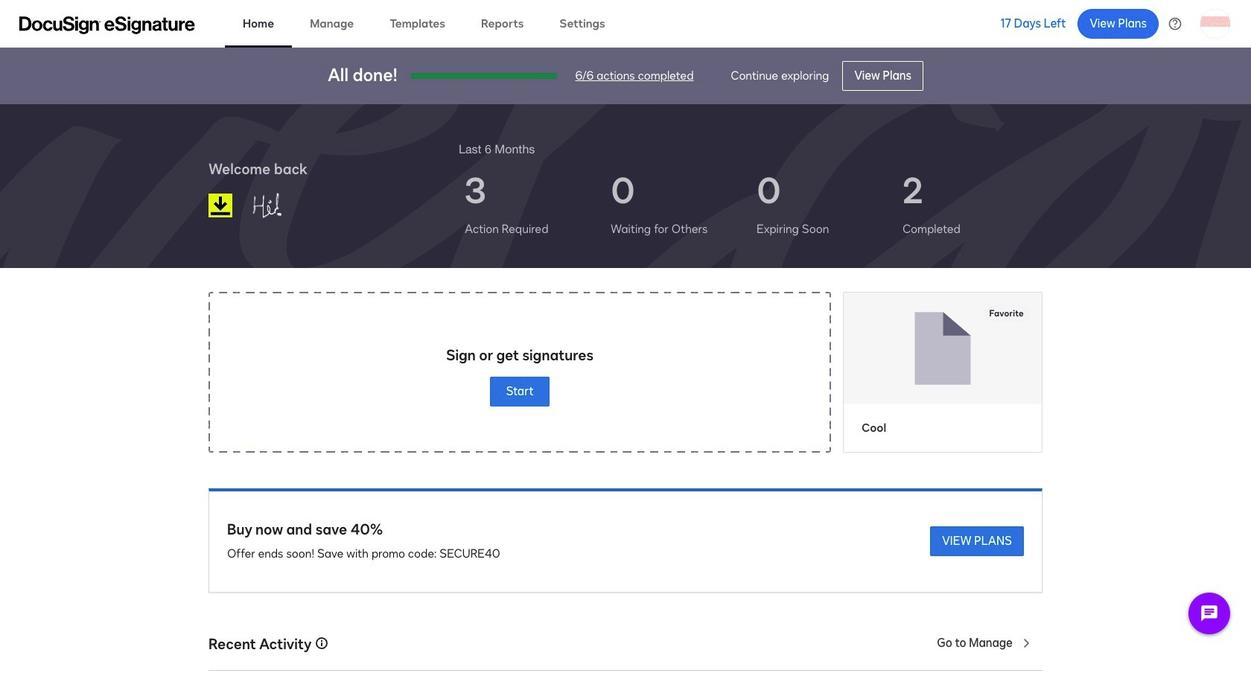 Task type: vqa. For each thing, say whether or not it's contained in the screenshot.
Use Cool Image
yes



Task type: locate. For each thing, give the bounding box(es) containing it.
heading
[[459, 140, 535, 158]]

use cool image
[[844, 293, 1042, 404]]

list
[[459, 158, 1043, 250]]

docusignlogo image
[[209, 194, 232, 217]]

generic name image
[[245, 186, 322, 225]]



Task type: describe. For each thing, give the bounding box(es) containing it.
your uploaded profile image image
[[1201, 9, 1230, 38]]

docusign esignature image
[[19, 16, 195, 34]]



